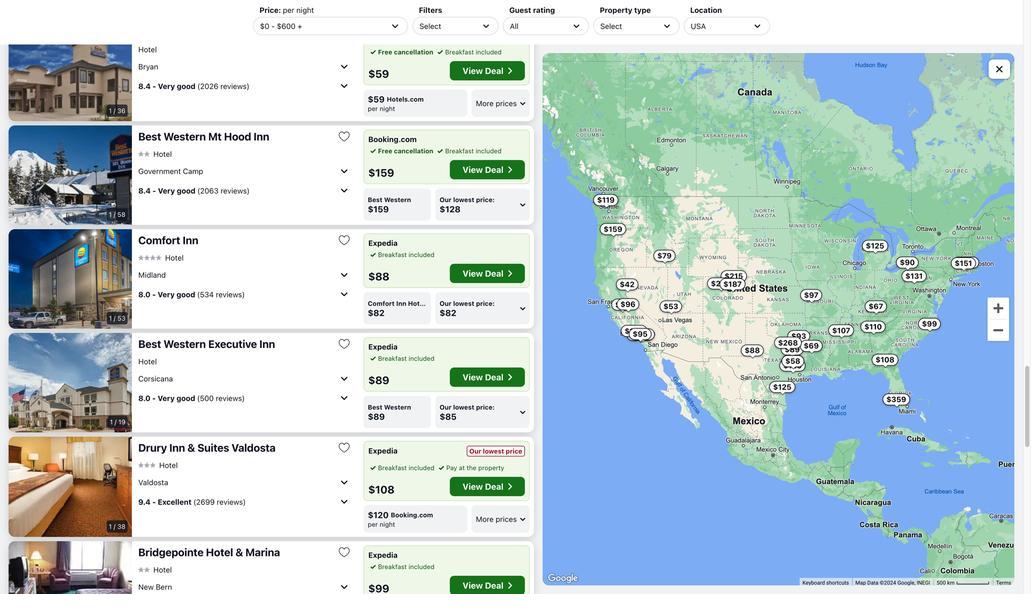 Task type: describe. For each thing, give the bounding box(es) containing it.
8.0 - very good (500 reviews)
[[138, 394, 245, 403]]

shortcuts
[[826, 579, 849, 586]]

$99 button
[[918, 318, 941, 330]]

view deal button for $88
[[450, 264, 525, 283]]

our lowest price for $59
[[469, 32, 522, 39]]

$69 button
[[800, 340, 823, 352]]

$187 button
[[720, 278, 745, 290]]

9.4 - excellent (2699 reviews)
[[138, 497, 246, 506]]

view for $59
[[463, 66, 483, 76]]

(2063
[[197, 186, 219, 195]]

select for property type
[[600, 22, 622, 30]]

0 vertical spatial booking.com
[[368, 135, 417, 144]]

reviews) for hood
[[221, 186, 250, 195]]

comfort inn
[[138, 234, 198, 246]]

best western mt hood inn button
[[138, 130, 329, 143]]

view for $89
[[463, 372, 483, 382]]

3 very from the top
[[158, 290, 175, 299]]

drury inn & suites valdosta button
[[138, 441, 329, 454]]

data
[[867, 579, 878, 586]]

comfort inn, (midland, usa) image
[[9, 229, 132, 329]]

executive
[[208, 338, 257, 350]]

$95
[[633, 330, 648, 338]]

- for drury inn & suites valdosta
[[152, 497, 156, 506]]

1 / 36
[[109, 107, 125, 114]]

select for filters
[[419, 22, 441, 30]]

1 vertical spatial valdosta
[[138, 478, 168, 487]]

price: for $89
[[476, 403, 495, 411]]

$159 inside best western $159
[[368, 204, 389, 214]]

drury inn & suites valdosta
[[138, 441, 276, 454]]

1 horizontal spatial bryan
[[248, 25, 278, 38]]

$215
[[725, 272, 743, 281]]

hotel button for baymont inn & suites bryan college station
[[138, 45, 157, 54]]

bridgepointe hotel & marina, (new bern, usa) image
[[9, 541, 132, 594]]

map
[[855, 579, 866, 586]]

/ for drury inn & suites valdosta
[[114, 523, 116, 530]]

price for $59
[[506, 32, 522, 39]]

$79
[[657, 251, 672, 260]]

view deal button for $59
[[450, 61, 525, 80]]

more prices button for $108
[[472, 505, 530, 533]]

1 for best western executive inn
[[110, 418, 113, 426]]

(500
[[197, 394, 214, 403]]

1 for baymont inn & suites bryan college station
[[109, 107, 112, 114]]

night for bryan
[[380, 105, 395, 112]]

$79 button
[[654, 250, 675, 262]]

19
[[118, 418, 125, 426]]

0 vertical spatial $88
[[368, 270, 389, 283]]

free cancellation for $159
[[378, 147, 433, 155]]

deal for $108
[[485, 481, 503, 492]]

at
[[459, 464, 465, 472]]

$151 button
[[951, 257, 976, 269]]

6 view deal button from the top
[[450, 576, 525, 594]]

©2024
[[880, 579, 896, 586]]

$215 button
[[721, 270, 747, 282]]

free cancellation button for $59
[[368, 47, 433, 57]]

all
[[510, 22, 519, 30]]

cancellation for $59
[[394, 48, 433, 56]]

km
[[947, 579, 955, 586]]

inn for baymont inn & suites bryan college station
[[186, 25, 202, 38]]

baymont inn & suites bryan college station, (bryan, usa) image
[[9, 21, 132, 121]]

more prices button for $59
[[472, 90, 530, 117]]

$110
[[864, 322, 882, 331]]

deal for $59
[[485, 66, 503, 76]]

$96
[[620, 300, 636, 309]]

58
[[117, 211, 125, 218]]

view deal for $108
[[463, 481, 503, 492]]

hotel days inn & suites fullerton, (fullerton, usa) image
[[9, 0, 132, 17]]

$149
[[957, 258, 975, 267]]

view deal button for $89
[[450, 368, 525, 387]]

1 / 19
[[110, 418, 125, 426]]

marina
[[245, 546, 280, 558]]

comfort for comfort inn
[[138, 234, 180, 246]]

western for executive
[[164, 338, 206, 350]]

6 view from the top
[[463, 580, 483, 591]]

per night for $59
[[368, 105, 395, 112]]

$119 button
[[593, 194, 618, 206]]

$187
[[723, 280, 742, 288]]

very for executive
[[158, 394, 175, 403]]

more for $108
[[476, 515, 494, 523]]

$131
[[905, 272, 923, 280]]

property
[[600, 6, 632, 14]]

1 / 58
[[109, 211, 125, 218]]

$90 button
[[896, 257, 919, 268]]

best western executive inn, (corsicana, usa) image
[[9, 333, 132, 432]]

view for $108
[[463, 481, 483, 492]]

hotel button for best western executive inn
[[138, 357, 157, 366]]

1 for comfort inn
[[109, 314, 112, 322]]

1 vertical spatial $59
[[368, 94, 385, 104]]

new bern
[[138, 582, 172, 591]]

$97
[[804, 291, 818, 299]]

view for $159
[[463, 165, 483, 175]]

$53 button
[[660, 301, 682, 312]]

per night for $108
[[368, 521, 395, 528]]

view deal button for $108
[[450, 477, 525, 496]]

$239
[[630, 330, 650, 339]]

inn inside best western mt hood inn button
[[254, 130, 269, 143]]

suites for valdosta
[[197, 441, 229, 454]]

good for &
[[177, 82, 195, 90]]

lowest for $159
[[453, 196, 474, 203]]

western for mt
[[164, 130, 206, 143]]

suites for bryan
[[214, 25, 246, 38]]

guest
[[509, 6, 531, 14]]

1 / 53
[[109, 314, 125, 322]]

1 / 38
[[109, 523, 125, 530]]

best western executive inn
[[138, 338, 275, 350]]

government camp button
[[138, 162, 351, 180]]

best for best western $89
[[368, 403, 382, 411]]

valdosta button
[[138, 474, 351, 491]]

$149 button
[[953, 257, 979, 269]]

$107 button
[[828, 325, 854, 336]]

$89 button
[[781, 344, 804, 355]]

36
[[117, 107, 125, 114]]

prices for $59
[[496, 99, 517, 108]]

/ for best western mt hood inn
[[114, 211, 116, 218]]

lowest for $89
[[453, 403, 474, 411]]

per for bryan
[[368, 105, 378, 112]]

best western $159
[[368, 196, 411, 214]]

$125 for the top the $125 button
[[866, 241, 884, 250]]

4 expedia from the top
[[368, 446, 398, 455]]

corsicana
[[138, 374, 173, 383]]

hotel down comfort inn
[[165, 253, 184, 262]]

more prices for $59
[[476, 99, 517, 108]]

hotel up new bern button at the left of page
[[206, 546, 233, 558]]

best western mt hood inn, (government camp, usa) image
[[9, 125, 132, 225]]

keyboard shortcuts button
[[802, 579, 849, 586]]

$90
[[900, 258, 915, 267]]

usa
[[691, 22, 706, 30]]

$96 button
[[617, 298, 639, 310]]

$119
[[597, 196, 615, 204]]

/ for comfort inn
[[114, 314, 116, 322]]

hotel button for drury inn & suites valdosta
[[138, 460, 178, 470]]

6 deal from the top
[[485, 580, 503, 591]]

hotel button for bridgepointe hotel & marina
[[138, 565, 172, 574]]

0 vertical spatial per
[[283, 6, 294, 14]]

pay
[[446, 464, 457, 472]]

new bern button
[[138, 578, 351, 594]]

$204 button
[[707, 278, 735, 289]]

8.0 for comfort inn
[[138, 290, 150, 299]]

$359 button
[[883, 394, 910, 405]]

$120
[[368, 510, 389, 520]]

very for &
[[158, 82, 175, 90]]

new
[[138, 582, 154, 591]]

inn inside 'best western executive inn' button
[[259, 338, 275, 350]]

bridgepointe hotel & marina button
[[138, 546, 329, 559]]

deal for $88
[[485, 268, 503, 279]]

guest rating
[[509, 6, 555, 14]]

expedia for bridgepointe hotel & marina
[[368, 551, 398, 559]]

best western mt hood inn
[[138, 130, 269, 143]]

hotel down drury
[[159, 461, 178, 470]]

pay at the property button
[[437, 463, 504, 473]]

view deal for $59
[[463, 66, 503, 76]]

1 for drury inn & suites valdosta
[[109, 523, 112, 530]]

hotel button for comfort inn
[[138, 253, 184, 262]]

inegi
[[917, 579, 930, 586]]

$600
[[277, 22, 296, 30]]

0 vertical spatial $159
[[368, 166, 394, 179]]

bryan button
[[138, 58, 351, 75]]

- for best western executive inn
[[152, 394, 156, 403]]

more prices for $108
[[476, 515, 517, 523]]

view deal for $88
[[463, 268, 503, 279]]

bern
[[156, 582, 172, 591]]

good for mt
[[177, 186, 195, 195]]

free cancellation button for $159
[[368, 146, 433, 156]]

google image
[[545, 572, 581, 585]]

type
[[634, 6, 651, 14]]



Task type: vqa. For each thing, say whether or not it's contained in the screenshot.
bottom &
yes



Task type: locate. For each thing, give the bounding box(es) containing it.
select down property
[[600, 22, 622, 30]]

1 vertical spatial bryan
[[138, 62, 158, 71]]

suites up valdosta button
[[197, 441, 229, 454]]

& right baymont
[[204, 25, 212, 38]]

free
[[378, 48, 392, 56], [378, 147, 392, 155]]

1 expedia from the top
[[368, 31, 398, 39]]

& for baymont
[[204, 25, 212, 38]]

expedia
[[368, 31, 398, 39], [368, 239, 398, 247], [368, 342, 398, 351], [368, 446, 398, 455], [368, 551, 398, 559]]

8.0 for best western executive inn
[[138, 394, 150, 403]]

night down hotels.com
[[380, 105, 395, 112]]

comfort for comfort inn hotels $82
[[368, 300, 395, 307]]

5 expedia from the top
[[368, 551, 398, 559]]

1 free cancellation button from the top
[[368, 47, 433, 57]]

$82 for our lowest price: $82
[[440, 308, 456, 318]]

very for mt
[[158, 186, 175, 195]]

google,
[[897, 579, 915, 586]]

2 $82 from the left
[[440, 308, 456, 318]]

our inside the our lowest price: $82
[[440, 300, 452, 307]]

$89 inside best western $89
[[368, 412, 385, 422]]

select
[[419, 22, 441, 30], [600, 22, 622, 30]]

$88 left $268 button in the right bottom of the page
[[745, 346, 760, 355]]

expedia down $120
[[368, 551, 398, 559]]

our lowest price for $108
[[469, 447, 522, 455]]

$77 button
[[611, 299, 633, 311]]

view deal for $89
[[463, 372, 503, 382]]

0 horizontal spatial &
[[187, 441, 195, 454]]

3 good from the top
[[177, 290, 195, 299]]

valdosta up valdosta button
[[232, 441, 276, 454]]

& for bridgepointe
[[235, 546, 243, 558]]

3 view from the top
[[463, 268, 483, 279]]

0 vertical spatial bryan
[[248, 25, 278, 38]]

1 vertical spatial our lowest price
[[469, 447, 522, 455]]

0 vertical spatial 8.4
[[138, 82, 151, 90]]

hotel up government
[[153, 149, 172, 158]]

- for best western mt hood inn
[[153, 186, 156, 195]]

1 vertical spatial $125
[[773, 382, 791, 391]]

1 vertical spatial 8.4
[[138, 186, 151, 195]]

0 horizontal spatial $125
[[773, 382, 791, 391]]

suites left $0
[[214, 25, 246, 38]]

best for best western $159
[[368, 196, 382, 203]]

deal for $159
[[485, 165, 503, 175]]

1 vertical spatial price:
[[476, 300, 495, 307]]

location
[[690, 6, 722, 14]]

inn inside drury inn & suites valdosta button
[[169, 441, 185, 454]]

& for drury
[[187, 441, 195, 454]]

1 horizontal spatial &
[[204, 25, 212, 38]]

1 vertical spatial price
[[506, 447, 522, 455]]

1 very from the top
[[158, 82, 175, 90]]

price: for $159
[[476, 196, 495, 203]]

1 vertical spatial per
[[368, 105, 378, 112]]

government
[[138, 167, 181, 175]]

1 vertical spatial more
[[476, 515, 494, 523]]

best for best western mt hood inn
[[138, 130, 161, 143]]

/ left 58
[[114, 211, 116, 218]]

0 vertical spatial price:
[[476, 196, 495, 203]]

1 vertical spatial $125 button
[[769, 381, 795, 393]]

2 free cancellation button from the top
[[368, 146, 433, 156]]

hotel button up government
[[138, 149, 172, 159]]

1 free cancellation from the top
[[378, 48, 433, 56]]

hotel button
[[138, 45, 157, 54], [138, 149, 172, 159], [138, 253, 184, 262], [138, 357, 157, 366], [138, 460, 178, 470], [138, 565, 172, 574]]

very down "government camp"
[[158, 186, 175, 195]]

5 view deal from the top
[[463, 481, 503, 492]]

1 horizontal spatial $108
[[876, 355, 894, 364]]

2 vertical spatial &
[[235, 546, 243, 558]]

$110 button
[[861, 321, 886, 333]]

free for $59
[[378, 48, 392, 56]]

1 horizontal spatial select
[[600, 22, 622, 30]]

booking.com right $120
[[391, 511, 433, 519]]

cancellation for $159
[[394, 147, 433, 155]]

1 per night from the top
[[368, 105, 395, 112]]

2 horizontal spatial &
[[235, 546, 243, 558]]

2 select from the left
[[600, 22, 622, 30]]

2 more from the top
[[476, 515, 494, 523]]

2 hotel button from the top
[[138, 149, 172, 159]]

cancellation down hotels.com
[[394, 147, 433, 155]]

$108 down $110 button
[[876, 355, 894, 364]]

baymont inn & suites bryan college station
[[138, 25, 357, 38]]

1 good from the top
[[177, 82, 195, 90]]

reviews) down valdosta button
[[217, 497, 246, 506]]

view for $88
[[463, 268, 483, 279]]

price:
[[260, 6, 281, 14]]

0 horizontal spatial $88
[[368, 270, 389, 283]]

2 our lowest price from the top
[[469, 447, 522, 455]]

$93
[[791, 332, 806, 340]]

$0 - $600 +
[[260, 22, 302, 30]]

good
[[177, 82, 195, 90], [177, 186, 195, 195], [177, 290, 195, 299], [177, 394, 195, 403]]

our for $159
[[440, 196, 452, 203]]

rating
[[533, 6, 555, 14]]

0 vertical spatial prices
[[496, 99, 517, 108]]

$89
[[785, 345, 800, 354], [368, 374, 389, 386], [368, 412, 385, 422]]

500 km button
[[933, 578, 993, 586]]

property
[[478, 464, 504, 472]]

1 left 19
[[110, 418, 113, 426]]

inn inside baymont inn & suites bryan college station button
[[186, 25, 202, 38]]

500
[[937, 579, 946, 586]]

& right drury
[[187, 441, 195, 454]]

- down corsicana
[[152, 394, 156, 403]]

1 left 38
[[109, 523, 112, 530]]

1 cancellation from the top
[[394, 48, 433, 56]]

lowest inside our lowest price: $128
[[453, 196, 474, 203]]

booking.com down hotels.com
[[368, 135, 417, 144]]

free cancellation
[[378, 48, 433, 56], [378, 147, 433, 155]]

$59
[[368, 67, 389, 80], [368, 94, 385, 104], [785, 357, 800, 365]]

good left (500
[[177, 394, 195, 403]]

0 vertical spatial $108
[[876, 355, 894, 364]]

price: inside our lowest price: $85
[[476, 403, 495, 411]]

free cancellation up hotels.com
[[378, 48, 433, 56]]

1 vertical spatial $89
[[368, 374, 389, 386]]

2 deal from the top
[[485, 165, 503, 175]]

/ left 36
[[114, 107, 116, 114]]

6 hotel button from the top
[[138, 565, 172, 574]]

1 vertical spatial $159
[[368, 204, 389, 214]]

- left (2026
[[153, 82, 156, 90]]

0 vertical spatial $89
[[785, 345, 800, 354]]

2 vertical spatial night
[[380, 521, 395, 528]]

0 vertical spatial &
[[204, 25, 212, 38]]

2 expedia from the top
[[368, 239, 398, 247]]

0 vertical spatial price
[[506, 32, 522, 39]]

4 hotel button from the top
[[138, 357, 157, 366]]

inn down the 8.4 - very good (2063 reviews)
[[183, 234, 198, 246]]

2 very from the top
[[158, 186, 175, 195]]

bryan
[[248, 25, 278, 38], [138, 62, 158, 71]]

8.0 down midland
[[138, 290, 150, 299]]

best inside best western $89
[[368, 403, 382, 411]]

comfort inside button
[[138, 234, 180, 246]]

hotel up corsicana
[[138, 357, 157, 366]]

western inside 'best western executive inn' button
[[164, 338, 206, 350]]

lowest for $88
[[453, 300, 474, 307]]

- right $0
[[271, 22, 275, 30]]

- down midland
[[152, 290, 156, 299]]

bryan down baymont
[[138, 62, 158, 71]]

1 8.0 from the top
[[138, 290, 150, 299]]

comfort inn button
[[138, 234, 329, 247]]

camp
[[183, 167, 203, 175]]

lowest inside our lowest price: $85
[[453, 403, 474, 411]]

/
[[114, 107, 116, 114], [114, 211, 116, 218], [114, 314, 116, 322], [115, 418, 117, 426], [114, 523, 116, 530]]

inn inside comfort inn button
[[183, 234, 198, 246]]

property type
[[600, 6, 651, 14]]

4 view from the top
[[463, 372, 483, 382]]

0 vertical spatial $125
[[866, 241, 884, 250]]

good left (534
[[177, 290, 195, 299]]

$89 inside button
[[785, 345, 800, 354]]

2 view from the top
[[463, 165, 483, 175]]

1 horizontal spatial $88
[[745, 346, 760, 355]]

1 vertical spatial 8.0
[[138, 394, 150, 403]]

& left marina at the left bottom
[[235, 546, 243, 558]]

1 more prices from the top
[[476, 99, 517, 108]]

deal for $89
[[485, 372, 503, 382]]

0 vertical spatial night
[[296, 6, 314, 14]]

per for valdosta
[[368, 521, 378, 528]]

0 vertical spatial valdosta
[[232, 441, 276, 454]]

inn for comfort inn
[[183, 234, 198, 246]]

0 vertical spatial free cancellation
[[378, 48, 433, 56]]

hotel button up corsicana
[[138, 357, 157, 366]]

0 vertical spatial 8.0
[[138, 290, 150, 299]]

1 vertical spatial per night
[[368, 521, 395, 528]]

$108 inside button
[[876, 355, 894, 364]]

breakfast
[[445, 48, 474, 56], [445, 147, 474, 155], [378, 251, 407, 258], [378, 355, 407, 362], [378, 464, 407, 472], [378, 563, 407, 570]]

$268
[[778, 338, 798, 347]]

1 8.4 from the top
[[138, 82, 151, 90]]

free for $159
[[378, 147, 392, 155]]

expedia down best western $89
[[368, 446, 398, 455]]

$359
[[886, 395, 906, 404]]

price: inside our lowest price: $128
[[476, 196, 495, 203]]

comfort left hotels
[[368, 300, 395, 307]]

bryan down price:
[[248, 25, 278, 38]]

1 more from the top
[[476, 99, 494, 108]]

$88 up comfort inn hotels $82
[[368, 270, 389, 283]]

terms
[[996, 579, 1011, 586]]

2 price: from the top
[[476, 300, 495, 307]]

1
[[109, 107, 112, 114], [109, 211, 112, 218], [109, 314, 112, 322], [110, 418, 113, 426], [109, 523, 112, 530]]

1 for best western mt hood inn
[[109, 211, 112, 218]]

hotel button down comfort inn
[[138, 253, 184, 262]]

$69
[[804, 341, 819, 350]]

53
[[117, 314, 125, 322]]

$67 button
[[865, 301, 887, 312]]

good for executive
[[177, 394, 195, 403]]

$107
[[832, 326, 850, 335]]

$58 button
[[782, 355, 804, 367]]

more for $59
[[476, 99, 494, 108]]

valdosta up 9.4
[[138, 478, 168, 487]]

/ left 19
[[115, 418, 117, 426]]

inn inside comfort inn hotels $82
[[396, 300, 406, 307]]

0 vertical spatial free cancellation button
[[368, 47, 433, 57]]

1 view deal button from the top
[[450, 61, 525, 80]]

our lowest price down all
[[469, 32, 522, 39]]

1 more prices button from the top
[[472, 90, 530, 117]]

1 vertical spatial night
[[380, 105, 395, 112]]

&
[[204, 25, 212, 38], [187, 441, 195, 454], [235, 546, 243, 558]]

/ for baymont inn & suites bryan college station
[[114, 107, 116, 114]]

1 left 53 on the left bottom of the page
[[109, 314, 112, 322]]

5 view deal button from the top
[[450, 477, 525, 496]]

2 more prices button from the top
[[472, 505, 530, 533]]

hotel up bern
[[153, 565, 172, 574]]

our lowest price: $85
[[440, 403, 495, 422]]

2 vertical spatial price:
[[476, 403, 495, 411]]

2 free cancellation from the top
[[378, 147, 433, 155]]

1 vertical spatial $88
[[745, 346, 760, 355]]

1 vertical spatial free
[[378, 147, 392, 155]]

1 vertical spatial cancellation
[[394, 147, 433, 155]]

select down filters
[[419, 22, 441, 30]]

0 vertical spatial suites
[[214, 25, 246, 38]]

$268 button
[[774, 337, 802, 349]]

4 deal from the top
[[485, 372, 503, 382]]

best for best western executive inn
[[138, 338, 161, 350]]

0 vertical spatial cancellation
[[394, 48, 433, 56]]

our lowest price: $128
[[440, 196, 495, 214]]

2 view deal from the top
[[463, 165, 503, 175]]

$128
[[440, 204, 461, 214]]

0 horizontal spatial $125 button
[[769, 381, 795, 393]]

3 hotel button from the top
[[138, 253, 184, 262]]

0 horizontal spatial bryan
[[138, 62, 158, 71]]

price: for $88
[[476, 300, 495, 307]]

our lowest price up property
[[469, 447, 522, 455]]

per night
[[368, 105, 395, 112], [368, 521, 395, 528]]

booking.com
[[368, 135, 417, 144], [391, 511, 433, 519]]

$88
[[368, 270, 389, 283], [745, 346, 760, 355]]

drury
[[138, 441, 167, 454]]

- for comfort inn
[[152, 290, 156, 299]]

cancellation
[[394, 48, 433, 56], [394, 147, 433, 155]]

$204
[[711, 279, 731, 288]]

best western executive inn button
[[138, 337, 329, 351]]

1 vertical spatial prices
[[496, 515, 517, 523]]

hotel down baymont
[[138, 45, 157, 54]]

0 horizontal spatial comfort
[[138, 234, 180, 246]]

2 more prices from the top
[[476, 515, 517, 523]]

1 left 36
[[109, 107, 112, 114]]

free cancellation button up hotels.com
[[368, 47, 433, 57]]

reviews) down bryan button
[[220, 82, 249, 90]]

1 vertical spatial suites
[[197, 441, 229, 454]]

/ left 38
[[114, 523, 116, 530]]

3 price: from the top
[[476, 403, 495, 411]]

2 vertical spatial $89
[[368, 412, 385, 422]]

0 vertical spatial more prices
[[476, 99, 517, 108]]

$96 $112
[[620, 300, 651, 339]]

$239 button
[[627, 329, 654, 341]]

free cancellation button down hotels.com
[[368, 146, 433, 156]]

1 $82 from the left
[[368, 308, 385, 318]]

- right 9.4
[[152, 497, 156, 506]]

1 hotel button from the top
[[138, 45, 157, 54]]

pay at the property
[[446, 464, 504, 472]]

western for $159
[[384, 196, 411, 203]]

very down midland
[[158, 290, 175, 299]]

$59 inside button
[[785, 357, 800, 365]]

price: inside the our lowest price: $82
[[476, 300, 495, 307]]

night down $120
[[380, 521, 395, 528]]

1 vertical spatial &
[[187, 441, 195, 454]]

8.4 for baymont inn & suites bryan college station
[[138, 82, 151, 90]]

0 vertical spatial $125 button
[[862, 240, 888, 252]]

/ left 53 on the left bottom of the page
[[114, 314, 116, 322]]

$67
[[869, 302, 883, 311]]

lowest inside the our lowest price: $82
[[453, 300, 474, 307]]

500 km
[[937, 579, 956, 586]]

0 horizontal spatial valdosta
[[138, 478, 168, 487]]

2 free from the top
[[378, 147, 392, 155]]

1 view from the top
[[463, 66, 483, 76]]

station
[[321, 25, 357, 38]]

$99
[[922, 319, 937, 328]]

$82 inside comfort inn hotels $82
[[368, 308, 385, 318]]

$88 inside button
[[745, 346, 760, 355]]

free cancellation for $59
[[378, 48, 433, 56]]

1 view deal from the top
[[463, 66, 503, 76]]

1 deal from the top
[[485, 66, 503, 76]]

4 view deal button from the top
[[450, 368, 525, 387]]

2 vertical spatial $59
[[785, 357, 800, 365]]

inn right hood
[[254, 130, 269, 143]]

western for $89
[[384, 403, 411, 411]]

3 view deal from the top
[[463, 268, 503, 279]]

hotel button down baymont
[[138, 45, 157, 54]]

+
[[298, 22, 302, 30]]

reviews) for inn
[[216, 394, 245, 403]]

prices for $108
[[496, 515, 517, 523]]

5 view from the top
[[463, 481, 483, 492]]

$112 button
[[630, 329, 655, 340]]

1 vertical spatial more prices
[[476, 515, 517, 523]]

1 vertical spatial booking.com
[[391, 511, 433, 519]]

$95 button
[[629, 328, 651, 340]]

western inside best western $89
[[384, 403, 411, 411]]

$112
[[634, 330, 651, 339]]

night up +
[[296, 6, 314, 14]]

reviews) down government camp button
[[221, 186, 250, 195]]

$58
[[785, 357, 800, 366]]

2 vertical spatial $159
[[604, 225, 622, 233]]

2 price from the top
[[506, 447, 522, 455]]

4 view deal from the top
[[463, 372, 503, 382]]

best inside best western $159
[[368, 196, 382, 203]]

1 vertical spatial $108
[[368, 483, 395, 496]]

price for $108
[[506, 447, 522, 455]]

(2699
[[193, 497, 215, 506]]

very down corsicana
[[158, 394, 175, 403]]

inn left hotels
[[396, 300, 406, 307]]

free cancellation button
[[368, 47, 433, 57], [368, 146, 433, 156]]

western inside best western $159
[[384, 196, 411, 203]]

expedia down comfort inn hotels $82
[[368, 342, 398, 351]]

$159 inside button
[[604, 225, 622, 233]]

1 our lowest price from the top
[[469, 32, 522, 39]]

hotel button up new bern
[[138, 565, 172, 574]]

inn for drury inn & suites valdosta
[[169, 441, 185, 454]]

$125 for left the $125 button
[[773, 382, 791, 391]]

2 8.4 from the top
[[138, 186, 151, 195]]

hotel button down drury
[[138, 460, 178, 470]]

1 free from the top
[[378, 48, 392, 56]]

/ for best western executive inn
[[115, 418, 117, 426]]

0 horizontal spatial $82
[[368, 308, 385, 318]]

expedia for best western executive inn
[[368, 342, 398, 351]]

4 good from the top
[[177, 394, 195, 403]]

$85
[[440, 412, 457, 422]]

cancellation down filters
[[394, 48, 433, 56]]

price:
[[476, 196, 495, 203], [476, 300, 495, 307], [476, 403, 495, 411]]

our inside our lowest price: $85
[[440, 403, 452, 411]]

8.4 - very good (2063 reviews)
[[138, 186, 250, 195]]

our for $89
[[440, 403, 452, 411]]

free cancellation down hotels.com
[[378, 147, 433, 155]]

hotel button for best western mt hood inn
[[138, 149, 172, 159]]

4 very from the top
[[158, 394, 175, 403]]

- for baymont inn & suites bryan college station
[[153, 82, 156, 90]]

5 deal from the top
[[485, 481, 503, 492]]

1 horizontal spatial valdosta
[[232, 441, 276, 454]]

$77
[[615, 300, 629, 309]]

inn for comfort inn hotels $82
[[396, 300, 406, 307]]

3 expedia from the top
[[368, 342, 398, 351]]

map region
[[543, 53, 1014, 585]]

comfort inside comfort inn hotels $82
[[368, 300, 395, 307]]

inn
[[186, 25, 202, 38], [254, 130, 269, 143], [183, 234, 198, 246], [396, 300, 406, 307], [259, 338, 275, 350], [169, 441, 185, 454]]

$82 for comfort inn hotels $82
[[368, 308, 385, 318]]

view deal button for $159
[[450, 160, 525, 179]]

$88 button
[[741, 345, 764, 356]]

good down camp
[[177, 186, 195, 195]]

$131 button
[[902, 270, 927, 282]]

comfort up midland
[[138, 234, 180, 246]]

per night down hotels.com
[[368, 105, 395, 112]]

1 price from the top
[[506, 32, 522, 39]]

2 good from the top
[[177, 186, 195, 195]]

0 vertical spatial free
[[378, 48, 392, 56]]

0 vertical spatial per night
[[368, 105, 395, 112]]

our lowest price
[[469, 32, 522, 39], [469, 447, 522, 455]]

2 prices from the top
[[496, 515, 517, 523]]

expedia down best western $159
[[368, 239, 398, 247]]

5 hotel button from the top
[[138, 460, 178, 470]]

1 vertical spatial free cancellation button
[[368, 146, 433, 156]]

per night down $120
[[368, 521, 395, 528]]

$126
[[783, 361, 802, 370]]

$125 button
[[862, 240, 888, 252], [769, 381, 795, 393]]

3 deal from the top
[[485, 268, 503, 279]]

0 vertical spatial more prices button
[[472, 90, 530, 117]]

1 select from the left
[[419, 22, 441, 30]]

view deal for $159
[[463, 165, 503, 175]]

0 vertical spatial $59
[[368, 67, 389, 80]]

drury inn & suites valdosta, (valdosta, usa) image
[[9, 437, 132, 537]]

baymont inn & suites bryan college station button
[[138, 25, 357, 39]]

inn right baymont
[[186, 25, 202, 38]]

2 cancellation from the top
[[394, 147, 433, 155]]

government camp
[[138, 167, 203, 175]]

inn right drury
[[169, 441, 185, 454]]

1 vertical spatial comfort
[[368, 300, 395, 307]]

0 vertical spatial comfort
[[138, 234, 180, 246]]

expedia for comfort inn
[[368, 239, 398, 247]]

our inside our lowest price: $128
[[440, 196, 452, 203]]

(534
[[197, 290, 214, 299]]

0 horizontal spatial $108
[[368, 483, 395, 496]]

inn right executive
[[259, 338, 275, 350]]

$82 inside the our lowest price: $82
[[440, 308, 456, 318]]

1 horizontal spatial $82
[[440, 308, 456, 318]]

reviews) down midland button
[[216, 290, 245, 299]]

mt
[[208, 130, 222, 143]]

2 view deal button from the top
[[450, 160, 525, 179]]

$53
[[663, 302, 678, 311]]

2 vertical spatial per
[[368, 521, 378, 528]]

0 horizontal spatial select
[[419, 22, 441, 30]]

our for $88
[[440, 300, 452, 307]]

2 per night from the top
[[368, 521, 395, 528]]

8.0 down corsicana
[[138, 394, 150, 403]]

1 horizontal spatial $125
[[866, 241, 884, 250]]

- down government
[[153, 186, 156, 195]]

1 vertical spatial free cancellation
[[378, 147, 433, 155]]

0 vertical spatial more
[[476, 99, 494, 108]]

western inside best western mt hood inn button
[[164, 130, 206, 143]]

6 view deal from the top
[[463, 580, 503, 591]]

1 price: from the top
[[476, 196, 495, 203]]

1 horizontal spatial comfort
[[368, 300, 395, 307]]

1 prices from the top
[[496, 99, 517, 108]]

reviews) for suites
[[220, 82, 249, 90]]

3 view deal button from the top
[[450, 264, 525, 283]]

map data ©2024 google, inegi
[[855, 579, 930, 586]]

more prices
[[476, 99, 517, 108], [476, 515, 517, 523]]

price: per night
[[260, 6, 314, 14]]

1 horizontal spatial $125 button
[[862, 240, 888, 252]]

good left (2026
[[177, 82, 195, 90]]

reviews) down corsicana button
[[216, 394, 245, 403]]

$108 up $120
[[368, 483, 395, 496]]

2 8.0 from the top
[[138, 394, 150, 403]]

0 vertical spatial our lowest price
[[469, 32, 522, 39]]

$125
[[866, 241, 884, 250], [773, 382, 791, 391]]

expedia right station
[[368, 31, 398, 39]]

8.4 for best western mt hood inn
[[138, 186, 151, 195]]

1 vertical spatial more prices button
[[472, 505, 530, 533]]

very left (2026
[[158, 82, 175, 90]]

1 left 58
[[109, 211, 112, 218]]



